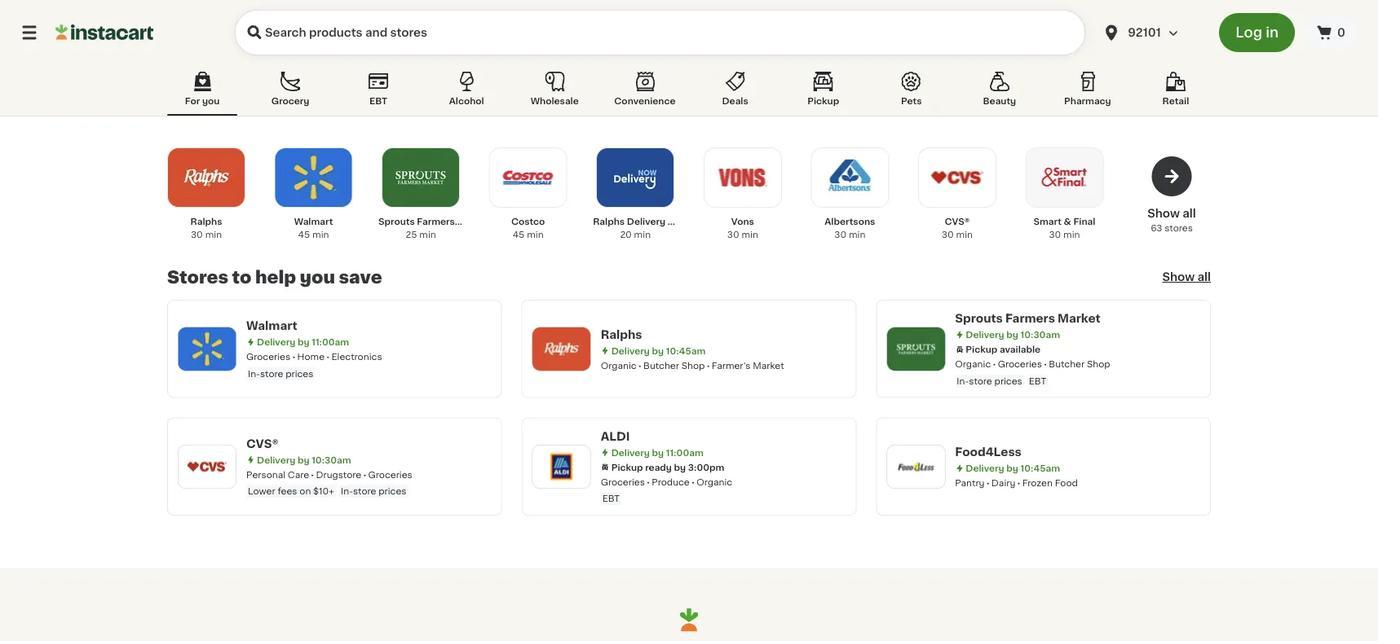 Task type: vqa. For each thing, say whether or not it's contained in the screenshot.


Task type: describe. For each thing, give the bounding box(es) containing it.
retail button
[[1141, 69, 1211, 116]]

by for cvs®
[[298, 456, 309, 465]]

pickup inside pickup button
[[808, 97, 839, 106]]

home
[[297, 353, 325, 362]]

organic for organic groceries butcher shop in-store prices ebt
[[955, 360, 991, 369]]

food
[[1055, 479, 1078, 488]]

for you button
[[167, 69, 237, 116]]

alcohol
[[449, 97, 484, 106]]

food4less
[[955, 447, 1022, 458]]

stores to help you save
[[167, 269, 382, 286]]

sprouts farmers market image
[[393, 150, 449, 206]]

stores
[[167, 269, 228, 286]]

log in
[[1236, 26, 1279, 40]]

delivery for aldi
[[611, 449, 650, 458]]

pickup ready by 3:00pm
[[611, 463, 724, 472]]

ebt inside ebt button
[[369, 97, 388, 106]]

smart & final image
[[1037, 150, 1092, 206]]

beauty button
[[965, 69, 1035, 116]]

30 for cvs® 30 min
[[942, 230, 954, 239]]

grocery button
[[255, 69, 325, 116]]

10:45am for food4less
[[1021, 464, 1060, 473]]

food4less logo image
[[895, 446, 937, 488]]

shop inside organic groceries butcher shop in-store prices ebt
[[1087, 360, 1110, 369]]

10:30am for cvs®
[[312, 456, 351, 465]]

ralphs delivery now image
[[608, 150, 663, 206]]

10:30am for sprouts farmers market
[[1021, 331, 1060, 340]]

organic butcher shop farmer's market
[[601, 361, 784, 370]]

in- inside the personal care drugstore groceries lower fees on $10+ in-store prices
[[341, 487, 353, 496]]

10:45am for ralphs
[[666, 346, 706, 355]]

Search field
[[235, 10, 1086, 55]]

pantry
[[955, 479, 985, 488]]

dairy
[[992, 479, 1016, 488]]

vons
[[731, 217, 754, 226]]

ebt button
[[343, 69, 414, 116]]

alcohol button
[[432, 69, 502, 116]]

in
[[1266, 26, 1279, 40]]

92101
[[1128, 27, 1161, 38]]

produce
[[652, 478, 690, 487]]

min for cvs® 30 min
[[956, 230, 973, 239]]

costco
[[511, 217, 545, 226]]

45 for costco 45 min
[[513, 230, 525, 239]]

convenience
[[614, 97, 676, 106]]

show all 63 stores
[[1148, 208, 1196, 233]]

0 horizontal spatial shop
[[682, 361, 705, 370]]

&
[[1064, 217, 1071, 226]]

pets
[[901, 97, 922, 106]]

show all button
[[1162, 269, 1211, 285]]

walmart 45 min
[[294, 217, 333, 239]]

0
[[1338, 27, 1346, 38]]

prices inside the personal care drugstore groceries lower fees on $10+ in-store prices
[[379, 487, 407, 496]]

pantry dairy frozen food
[[955, 479, 1078, 488]]

cvs® for cvs®
[[246, 438, 279, 450]]

walmart logo image
[[186, 328, 228, 370]]

butcher inside organic groceries butcher shop in-store prices ebt
[[1049, 360, 1085, 369]]

drugstore
[[316, 471, 361, 480]]

wholesale
[[531, 97, 579, 106]]

final
[[1074, 217, 1096, 226]]

2 92101 button from the left
[[1102, 10, 1200, 55]]

63
[[1151, 224, 1162, 233]]

ebt inside groceries produce organic ebt
[[602, 495, 620, 504]]

min for walmart 45 min
[[312, 230, 329, 239]]

delivery by 10:30am for cvs®
[[257, 456, 351, 465]]

frozen
[[1022, 479, 1053, 488]]

by up produce
[[674, 463, 686, 472]]

organic inside groceries produce organic ebt
[[697, 478, 732, 487]]

by for ralphs
[[652, 346, 664, 355]]

delivery inside the ralphs delivery now 20 min
[[627, 217, 666, 226]]

groceries inside groceries produce organic ebt
[[601, 478, 645, 487]]

smart & final 30 min
[[1034, 217, 1096, 239]]

now
[[668, 217, 689, 226]]

sprouts farmers market
[[955, 313, 1101, 325]]

delivery by 11:00am for walmart
[[257, 338, 349, 347]]

show for show all 63 stores
[[1148, 208, 1180, 219]]

albertsons image
[[822, 150, 878, 206]]

wholesale button
[[520, 69, 590, 116]]

log
[[1236, 26, 1263, 40]]

0 button
[[1305, 16, 1359, 49]]

20
[[620, 230, 632, 239]]

stores
[[1165, 224, 1193, 233]]

delivery for walmart
[[257, 338, 295, 347]]

25
[[406, 230, 417, 239]]

30 for ralphs 30 min
[[191, 230, 203, 239]]

1 92101 button from the left
[[1092, 10, 1210, 55]]

min inside sprouts farmers market 25 min
[[419, 230, 436, 239]]

pharmacy
[[1064, 97, 1111, 106]]

pickup for aldi
[[611, 463, 643, 472]]

groceries inside groceries home electronics in-store prices
[[246, 353, 290, 362]]

min for vons 30 min
[[742, 230, 758, 239]]

pickup button
[[788, 69, 858, 116]]

albertsons 30 min
[[825, 217, 875, 239]]

all for show all
[[1198, 272, 1211, 283]]

walmart for walmart 45 min
[[294, 217, 333, 226]]

$10+
[[313, 487, 334, 496]]

you inside for you button
[[202, 97, 220, 106]]

shop categories tab list
[[167, 69, 1211, 116]]

3:00pm
[[688, 463, 724, 472]]

11:00am for aldi
[[666, 449, 704, 458]]

in- inside organic groceries butcher shop in-store prices ebt
[[957, 377, 969, 386]]

ready
[[645, 463, 672, 472]]

for
[[185, 97, 200, 106]]

market for sprouts farmers market 25 min
[[457, 217, 490, 226]]

30 inside smart & final 30 min
[[1049, 230, 1061, 239]]

to
[[232, 269, 252, 286]]

delivery for ralphs
[[611, 346, 650, 355]]

min for ralphs 30 min
[[205, 230, 222, 239]]

care
[[288, 471, 309, 480]]

all for show all 63 stores
[[1183, 208, 1196, 219]]

by for walmart
[[298, 338, 309, 347]]

11:00am for walmart
[[312, 338, 349, 347]]



Task type: locate. For each thing, give the bounding box(es) containing it.
1 vertical spatial show
[[1162, 272, 1195, 283]]

0 vertical spatial delivery by 10:30am
[[966, 331, 1060, 340]]

convenience button
[[608, 69, 682, 116]]

4 30 from the left
[[942, 230, 954, 239]]

in- inside groceries home electronics in-store prices
[[248, 369, 260, 378]]

market up organic groceries butcher shop in-store prices ebt
[[1058, 313, 1101, 325]]

by for food4less
[[1007, 464, 1018, 473]]

0 vertical spatial market
[[457, 217, 490, 226]]

ebt inside organic groceries butcher shop in-store prices ebt
[[1029, 377, 1047, 386]]

0 vertical spatial sprouts
[[378, 217, 415, 226]]

by up available
[[1007, 331, 1018, 340]]

market left costco
[[457, 217, 490, 226]]

0 vertical spatial ebt
[[369, 97, 388, 106]]

pickup left ready
[[611, 463, 643, 472]]

in-
[[248, 369, 260, 378], [957, 377, 969, 386], [341, 487, 353, 496]]

0 vertical spatial walmart
[[294, 217, 333, 226]]

costco image
[[500, 150, 556, 206]]

5 30 from the left
[[1049, 230, 1061, 239]]

sprouts up "25"
[[378, 217, 415, 226]]

delivery for cvs®
[[257, 456, 295, 465]]

you inside stores to help you save tab panel
[[300, 269, 335, 286]]

30
[[191, 230, 203, 239], [727, 230, 739, 239], [835, 230, 847, 239], [942, 230, 954, 239], [1049, 230, 1061, 239]]

ralphs for ralphs
[[601, 329, 642, 340]]

groceries
[[246, 353, 290, 362], [998, 360, 1042, 369], [368, 471, 412, 480], [601, 478, 645, 487]]

show inside popup button
[[1162, 272, 1195, 283]]

sprouts inside sprouts farmers market 25 min
[[378, 217, 415, 226]]

30 for albertsons 30 min
[[835, 230, 847, 239]]

0 horizontal spatial 45
[[298, 230, 310, 239]]

30 inside albertsons 30 min
[[835, 230, 847, 239]]

8 min from the left
[[956, 230, 973, 239]]

for you
[[185, 97, 220, 106]]

10:30am
[[1021, 331, 1060, 340], [312, 456, 351, 465]]

min inside smart & final 30 min
[[1064, 230, 1080, 239]]

3 30 from the left
[[835, 230, 847, 239]]

pickup for sprouts farmers market
[[966, 345, 998, 354]]

0 vertical spatial cvs®
[[945, 217, 970, 226]]

0 horizontal spatial cvs®
[[246, 438, 279, 450]]

ralphs up 20
[[593, 217, 625, 226]]

min for albertsons 30 min
[[849, 230, 866, 239]]

delivery by 10:45am
[[611, 346, 706, 355], [966, 464, 1060, 473]]

by for aldi
[[652, 449, 664, 458]]

prices inside groceries home electronics in-store prices
[[286, 369, 314, 378]]

store
[[260, 369, 283, 378], [969, 377, 992, 386], [353, 487, 376, 496]]

1 horizontal spatial you
[[300, 269, 335, 286]]

walmart down stores to help you save
[[246, 321, 297, 332]]

10:30am down the sprouts farmers market
[[1021, 331, 1060, 340]]

by
[[1007, 331, 1018, 340], [298, 338, 309, 347], [652, 346, 664, 355], [652, 449, 664, 458], [298, 456, 309, 465], [674, 463, 686, 472], [1007, 464, 1018, 473]]

by up the pantry dairy frozen food
[[1007, 464, 1018, 473]]

sprouts
[[378, 217, 415, 226], [955, 313, 1003, 325]]

organic right ralphs logo
[[601, 361, 637, 370]]

organic for organic butcher shop farmer's market
[[601, 361, 637, 370]]

organic
[[955, 360, 991, 369], [601, 361, 637, 370], [697, 478, 732, 487]]

groceries down 'aldi' at bottom
[[601, 478, 645, 487]]

11:00am up the pickup ready by 3:00pm on the bottom
[[666, 449, 704, 458]]

deals
[[722, 97, 748, 106]]

pickup available
[[966, 345, 1041, 354]]

stores to help you save tab panel
[[159, 143, 1219, 516]]

prices inside organic groceries butcher shop in-store prices ebt
[[995, 377, 1023, 386]]

0 vertical spatial 10:30am
[[1021, 331, 1060, 340]]

store down pickup available
[[969, 377, 992, 386]]

albertsons
[[825, 217, 875, 226]]

0 vertical spatial all
[[1183, 208, 1196, 219]]

cvs® inside cvs® 30 min
[[945, 217, 970, 226]]

None search field
[[235, 10, 1086, 55]]

log in button
[[1219, 13, 1295, 52]]

0 vertical spatial show
[[1148, 208, 1180, 219]]

delivery up the organic butcher shop farmer's market
[[611, 346, 650, 355]]

1 vertical spatial you
[[300, 269, 335, 286]]

help
[[255, 269, 296, 286]]

delivery up 20
[[627, 217, 666, 226]]

farmers up "25"
[[417, 217, 455, 226]]

in- down the drugstore
[[341, 487, 353, 496]]

delivery by 11:00am up ready
[[611, 449, 704, 458]]

butcher left "farmer's"
[[643, 361, 679, 370]]

groceries left home
[[246, 353, 290, 362]]

2 45 from the left
[[513, 230, 525, 239]]

sprouts up pickup available
[[955, 313, 1003, 325]]

0 horizontal spatial sprouts
[[378, 217, 415, 226]]

you
[[202, 97, 220, 106], [300, 269, 335, 286]]

show up the 63
[[1148, 208, 1180, 219]]

ebt
[[369, 97, 388, 106], [1029, 377, 1047, 386], [602, 495, 620, 504]]

butcher down the sprouts farmers market
[[1049, 360, 1085, 369]]

delivery
[[627, 217, 666, 226], [966, 331, 1004, 340], [257, 338, 295, 347], [611, 346, 650, 355], [611, 449, 650, 458], [257, 456, 295, 465], [966, 464, 1004, 473]]

2 horizontal spatial in-
[[957, 377, 969, 386]]

min down albertsons
[[849, 230, 866, 239]]

1 horizontal spatial 45
[[513, 230, 525, 239]]

1 horizontal spatial delivery by 10:45am
[[966, 464, 1060, 473]]

show
[[1148, 208, 1180, 219], [1162, 272, 1195, 283]]

market inside sprouts farmers market 25 min
[[457, 217, 490, 226]]

45 for walmart 45 min
[[298, 230, 310, 239]]

10:45am
[[666, 346, 706, 355], [1021, 464, 1060, 473]]

store down the drugstore
[[353, 487, 376, 496]]

store right walmart logo
[[260, 369, 283, 378]]

2 horizontal spatial ebt
[[1029, 377, 1047, 386]]

1 vertical spatial delivery by 10:30am
[[257, 456, 351, 465]]

1 vertical spatial 10:30am
[[312, 456, 351, 465]]

1 horizontal spatial butcher
[[1049, 360, 1085, 369]]

you right for
[[202, 97, 220, 106]]

0 horizontal spatial 10:30am
[[312, 456, 351, 465]]

3 min from the left
[[419, 230, 436, 239]]

1 45 from the left
[[298, 230, 310, 239]]

1 horizontal spatial shop
[[1087, 360, 1110, 369]]

pickup up albertsons image
[[808, 97, 839, 106]]

0 horizontal spatial delivery by 10:45am
[[611, 346, 706, 355]]

10:45am up frozen
[[1021, 464, 1060, 473]]

delivery up personal
[[257, 456, 295, 465]]

cvs® up personal
[[246, 438, 279, 450]]

delivery by 11:00am up home
[[257, 338, 349, 347]]

delivery by 10:45am up the organic butcher shop farmer's market
[[611, 346, 706, 355]]

organic down 3:00pm
[[697, 478, 732, 487]]

groceries down available
[[998, 360, 1042, 369]]

1 horizontal spatial sprouts
[[955, 313, 1003, 325]]

cvs® image
[[930, 150, 985, 206]]

pickup left available
[[966, 345, 998, 354]]

farmers up available
[[1005, 313, 1055, 325]]

prices right '$10+' on the bottom left of page
[[379, 487, 407, 496]]

by up care
[[298, 456, 309, 465]]

0 horizontal spatial ebt
[[369, 97, 388, 106]]

0 horizontal spatial 11:00am
[[312, 338, 349, 347]]

all inside popup button
[[1198, 272, 1211, 283]]

ralphs for ralphs delivery now 20 min
[[593, 217, 625, 226]]

pickup
[[808, 97, 839, 106], [966, 345, 998, 354], [611, 463, 643, 472]]

available
[[1000, 345, 1041, 354]]

organic down pickup available
[[955, 360, 991, 369]]

0 horizontal spatial butcher
[[643, 361, 679, 370]]

min down costco
[[527, 230, 544, 239]]

delivery down food4less
[[966, 464, 1004, 473]]

min inside ralphs 30 min
[[205, 230, 222, 239]]

fees
[[278, 487, 297, 496]]

ralphs down ralphs image
[[190, 217, 222, 226]]

deals button
[[700, 69, 770, 116]]

min inside cvs® 30 min
[[956, 230, 973, 239]]

1 vertical spatial all
[[1198, 272, 1211, 283]]

cvs® down cvs® image
[[945, 217, 970, 226]]

0 horizontal spatial in-
[[248, 369, 260, 378]]

0 horizontal spatial delivery by 10:30am
[[257, 456, 351, 465]]

farmers for sprouts farmers market
[[1005, 313, 1055, 325]]

farmer's
[[712, 361, 751, 370]]

electronics
[[332, 353, 382, 362]]

show down stores
[[1162, 272, 1195, 283]]

lower
[[248, 487, 275, 496]]

market for sprouts farmers market
[[1058, 313, 1101, 325]]

min right 20
[[634, 230, 651, 239]]

2 vertical spatial pickup
[[611, 463, 643, 472]]

45
[[298, 230, 310, 239], [513, 230, 525, 239]]

delivery by 10:45am for food4less
[[966, 464, 1060, 473]]

sprouts for sprouts farmers market
[[955, 313, 1003, 325]]

you right the help
[[300, 269, 335, 286]]

1 horizontal spatial market
[[753, 361, 784, 370]]

2 horizontal spatial pickup
[[966, 345, 998, 354]]

0 horizontal spatial prices
[[286, 369, 314, 378]]

min for costco 45 min
[[527, 230, 544, 239]]

0 horizontal spatial organic
[[601, 361, 637, 370]]

farmers
[[417, 217, 455, 226], [1005, 313, 1055, 325]]

1 vertical spatial ebt
[[1029, 377, 1047, 386]]

min down &
[[1064, 230, 1080, 239]]

min down cvs® image
[[956, 230, 973, 239]]

10:45am up the organic butcher shop farmer's market
[[666, 346, 706, 355]]

0 horizontal spatial pickup
[[611, 463, 643, 472]]

cvs®
[[945, 217, 970, 226], [246, 438, 279, 450]]

2 horizontal spatial organic
[[955, 360, 991, 369]]

7 min from the left
[[849, 230, 866, 239]]

all
[[1183, 208, 1196, 219], [1198, 272, 1211, 283]]

smart
[[1034, 217, 1062, 226]]

walmart for walmart
[[246, 321, 297, 332]]

groceries right the drugstore
[[368, 471, 412, 480]]

delivery by 10:45am up the pantry dairy frozen food
[[966, 464, 1060, 473]]

market
[[457, 217, 490, 226], [1058, 313, 1101, 325], [753, 361, 784, 370]]

45 down costco
[[513, 230, 525, 239]]

1 horizontal spatial all
[[1198, 272, 1211, 283]]

min inside albertsons 30 min
[[849, 230, 866, 239]]

show all
[[1162, 272, 1211, 283]]

groceries inside the personal care drugstore groceries lower fees on $10+ in-store prices
[[368, 471, 412, 480]]

45 inside the walmart 45 min
[[298, 230, 310, 239]]

2 vertical spatial ebt
[[602, 495, 620, 504]]

ralphs inside the ralphs delivery now 20 min
[[593, 217, 625, 226]]

beauty
[[983, 97, 1016, 106]]

2 vertical spatial market
[[753, 361, 784, 370]]

1 horizontal spatial farmers
[[1005, 313, 1055, 325]]

10:30am up the drugstore
[[312, 456, 351, 465]]

1 vertical spatial farmers
[[1005, 313, 1055, 325]]

1 vertical spatial 11:00am
[[666, 449, 704, 458]]

5 min from the left
[[634, 230, 651, 239]]

min inside vons 30 min
[[742, 230, 758, 239]]

30 down cvs® image
[[942, 230, 954, 239]]

save
[[339, 269, 382, 286]]

1 vertical spatial cvs®
[[246, 438, 279, 450]]

min right "25"
[[419, 230, 436, 239]]

30 down vons
[[727, 230, 739, 239]]

delivery up groceries home electronics in-store prices
[[257, 338, 295, 347]]

0 vertical spatial delivery by 11:00am
[[257, 338, 349, 347]]

cvs® 30 min
[[942, 217, 973, 239]]

aldi logo image
[[540, 446, 583, 488]]

sprouts farmers market logo image
[[895, 328, 937, 370]]

0 horizontal spatial delivery by 11:00am
[[257, 338, 349, 347]]

ralphs logo image
[[540, 328, 583, 370]]

1 vertical spatial delivery by 11:00am
[[611, 449, 704, 458]]

1 horizontal spatial delivery by 10:30am
[[966, 331, 1060, 340]]

sprouts farmers market 25 min
[[378, 217, 490, 239]]

ralphs 30 min
[[190, 217, 222, 239]]

farmers inside sprouts farmers market 25 min
[[417, 217, 455, 226]]

delivery by 10:30am for sprouts farmers market
[[966, 331, 1060, 340]]

0 vertical spatial farmers
[[417, 217, 455, 226]]

min inside the walmart 45 min
[[312, 230, 329, 239]]

delivery by 10:45am for ralphs
[[611, 346, 706, 355]]

45 up stores to help you save
[[298, 230, 310, 239]]

30 up stores
[[191, 230, 203, 239]]

11:00am up home
[[312, 338, 349, 347]]

9 min from the left
[[1064, 230, 1080, 239]]

vons 30 min
[[727, 217, 758, 239]]

delivery by 10:30am up care
[[257, 456, 351, 465]]

prices down pickup available
[[995, 377, 1023, 386]]

personal
[[246, 471, 285, 480]]

1 horizontal spatial ebt
[[602, 495, 620, 504]]

6 min from the left
[[742, 230, 758, 239]]

in- right walmart logo
[[248, 369, 260, 378]]

walmart down walmart image in the left of the page
[[294, 217, 333, 226]]

pets button
[[876, 69, 947, 116]]

ralphs
[[190, 217, 222, 226], [593, 217, 625, 226], [601, 329, 642, 340]]

1 30 from the left
[[191, 230, 203, 239]]

shop
[[1087, 360, 1110, 369], [682, 361, 705, 370]]

2 min from the left
[[312, 230, 329, 239]]

by for sprouts farmers market
[[1007, 331, 1018, 340]]

retail
[[1163, 97, 1189, 106]]

organic groceries butcher shop in-store prices ebt
[[955, 360, 1110, 386]]

2 30 from the left
[[727, 230, 739, 239]]

0 horizontal spatial 10:45am
[[666, 346, 706, 355]]

4 min from the left
[[527, 230, 544, 239]]

ralphs image
[[179, 150, 234, 206]]

all inside show all 63 stores
[[1183, 208, 1196, 219]]

1 horizontal spatial in-
[[341, 487, 353, 496]]

farmers for sprouts farmers market 25 min
[[417, 217, 455, 226]]

pharmacy button
[[1053, 69, 1123, 116]]

market right "farmer's"
[[753, 361, 784, 370]]

by up ready
[[652, 449, 664, 458]]

store inside the personal care drugstore groceries lower fees on $10+ in-store prices
[[353, 487, 376, 496]]

30 inside cvs® 30 min
[[942, 230, 954, 239]]

ralphs delivery now 20 min
[[593, 217, 689, 239]]

butcher
[[1049, 360, 1085, 369], [643, 361, 679, 370]]

in- down pickup available
[[957, 377, 969, 386]]

0 horizontal spatial store
[[260, 369, 283, 378]]

2 horizontal spatial store
[[969, 377, 992, 386]]

delivery by 11:00am for aldi
[[611, 449, 704, 458]]

min inside the ralphs delivery now 20 min
[[634, 230, 651, 239]]

min down walmart image in the left of the page
[[312, 230, 329, 239]]

1 horizontal spatial 10:30am
[[1021, 331, 1060, 340]]

30 down albertsons
[[835, 230, 847, 239]]

ralphs for ralphs 30 min
[[190, 217, 222, 226]]

organic inside organic groceries butcher shop in-store prices ebt
[[955, 360, 991, 369]]

cvs® for cvs® 30 min
[[945, 217, 970, 226]]

sprouts for sprouts farmers market 25 min
[[378, 217, 415, 226]]

vons image
[[715, 150, 770, 206]]

delivery up pickup available
[[966, 331, 1004, 340]]

1 vertical spatial 10:45am
[[1021, 464, 1060, 473]]

11:00am
[[312, 338, 349, 347], [666, 449, 704, 458]]

1 vertical spatial sprouts
[[955, 313, 1003, 325]]

45 inside costco 45 min
[[513, 230, 525, 239]]

1 horizontal spatial store
[[353, 487, 376, 496]]

0 vertical spatial 11:00am
[[312, 338, 349, 347]]

min up stores
[[205, 230, 222, 239]]

delivery by 10:30am up available
[[966, 331, 1060, 340]]

1 vertical spatial delivery by 10:45am
[[966, 464, 1060, 473]]

groceries home electronics in-store prices
[[246, 353, 382, 378]]

1 horizontal spatial organic
[[697, 478, 732, 487]]

cvs® logo image
[[186, 446, 228, 488]]

min inside costco 45 min
[[527, 230, 544, 239]]

1 horizontal spatial prices
[[379, 487, 407, 496]]

1 horizontal spatial delivery by 11:00am
[[611, 449, 704, 458]]

groceries inside organic groceries butcher shop in-store prices ebt
[[998, 360, 1042, 369]]

0 horizontal spatial all
[[1183, 208, 1196, 219]]

1 min from the left
[[205, 230, 222, 239]]

1 vertical spatial walmart
[[246, 321, 297, 332]]

prices down home
[[286, 369, 314, 378]]

0 vertical spatial delivery by 10:45am
[[611, 346, 706, 355]]

min down vons
[[742, 230, 758, 239]]

walmart
[[294, 217, 333, 226], [246, 321, 297, 332]]

2 horizontal spatial prices
[[995, 377, 1023, 386]]

personal care drugstore groceries lower fees on $10+ in-store prices
[[246, 471, 412, 496]]

30 inside vons 30 min
[[727, 230, 739, 239]]

ralphs right ralphs logo
[[601, 329, 642, 340]]

grocery
[[271, 97, 309, 106]]

0 vertical spatial pickup
[[808, 97, 839, 106]]

30 inside ralphs 30 min
[[191, 230, 203, 239]]

1 horizontal spatial pickup
[[808, 97, 839, 106]]

delivery by 10:30am
[[966, 331, 1060, 340], [257, 456, 351, 465]]

delivery down 'aldi' at bottom
[[611, 449, 650, 458]]

delivery for food4less
[[966, 464, 1004, 473]]

delivery for sprouts farmers market
[[966, 331, 1004, 340]]

instacart image
[[55, 23, 153, 42]]

show inside show all 63 stores
[[1148, 208, 1180, 219]]

store inside organic groceries butcher shop in-store prices ebt
[[969, 377, 992, 386]]

1 vertical spatial pickup
[[966, 345, 998, 354]]

1 vertical spatial market
[[1058, 313, 1101, 325]]

0 vertical spatial you
[[202, 97, 220, 106]]

by up home
[[298, 338, 309, 347]]

costco 45 min
[[511, 217, 545, 239]]

30 for vons 30 min
[[727, 230, 739, 239]]

2 horizontal spatial market
[[1058, 313, 1101, 325]]

walmart image
[[286, 150, 341, 206]]

aldi
[[601, 431, 630, 442]]

0 horizontal spatial farmers
[[417, 217, 455, 226]]

groceries produce organic ebt
[[601, 478, 732, 504]]

0 horizontal spatial you
[[202, 97, 220, 106]]

0 vertical spatial 10:45am
[[666, 346, 706, 355]]

on
[[300, 487, 311, 496]]

by up the organic butcher shop farmer's market
[[652, 346, 664, 355]]

store inside groceries home electronics in-store prices
[[260, 369, 283, 378]]

show for show all
[[1162, 272, 1195, 283]]

1 horizontal spatial 10:45am
[[1021, 464, 1060, 473]]

0 horizontal spatial market
[[457, 217, 490, 226]]

30 down smart
[[1049, 230, 1061, 239]]

1 horizontal spatial cvs®
[[945, 217, 970, 226]]

1 horizontal spatial 11:00am
[[666, 449, 704, 458]]



